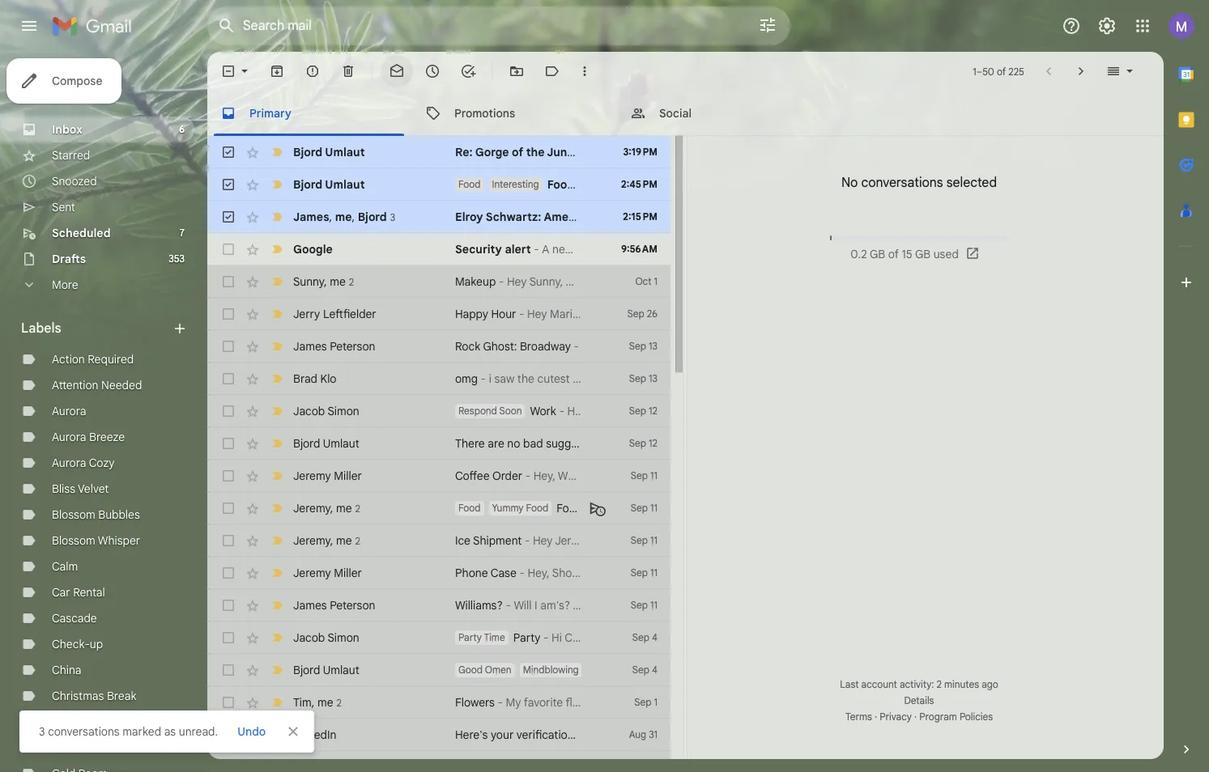 Task type: vqa. For each thing, say whether or not it's contained in the screenshot.
Underline ‪(⌘U)‬ image
no



Task type: describe. For each thing, give the bounding box(es) containing it.
blossom for blossom whisper
[[52, 534, 95, 549]]

christmas break link
[[52, 690, 136, 704]]

- right the work
[[559, 404, 565, 419]]

are
[[488, 437, 505, 451]]

oct
[[636, 275, 652, 288]]

car rental
[[52, 586, 105, 600]]

add to tasks image
[[460, 63, 476, 79]]

3 inside alert
[[39, 725, 45, 740]]

sep 26
[[628, 308, 658, 320]]

suggestions...
[[546, 437, 617, 451]]

miller for coffee
[[334, 469, 362, 484]]

alert
[[505, 242, 531, 257]]

snoozed link
[[52, 174, 97, 189]]

jacob simon for party
[[293, 631, 360, 646]]

sep 13 for rock ghost: broadway -
[[629, 340, 658, 352]]

verification
[[517, 728, 574, 743]]

row containing linkedin
[[207, 720, 671, 752]]

james for williams? - will i am's? would i be's?
[[293, 599, 327, 613]]

christmas time! link
[[52, 715, 134, 730]]

sep 11 for phone case -
[[631, 567, 658, 579]]

will
[[514, 599, 532, 613]]

blossom bubbles link
[[52, 508, 140, 523]]

jacob simon for work
[[293, 404, 360, 419]]

account
[[862, 679, 898, 691]]

check-up link
[[52, 638, 103, 652]]

bjord for sep 12
[[293, 437, 320, 451]]

conversations for selected
[[862, 175, 944, 191]]

bjord for 3:19 pm
[[293, 145, 323, 160]]

jeremy , me 2 for -
[[293, 534, 360, 548]]

bliss velvet
[[52, 482, 109, 497]]

- left i
[[481, 372, 486, 386]]

7 row from the top
[[207, 331, 671, 363]]

row containing sunny
[[207, 266, 671, 298]]

of for 15
[[889, 247, 899, 262]]

11 for phone case -
[[651, 567, 658, 579]]

re: gorge of the jungle link
[[455, 144, 584, 160]]

2 sep 12 from the top
[[629, 438, 658, 450]]

flowers
[[455, 696, 495, 711]]

aurora link
[[52, 404, 86, 419]]

- left will
[[506, 599, 511, 613]]

4 for bjord umlaut
[[652, 664, 658, 677]]

sep for ninth row from the bottom
[[631, 470, 648, 482]]

oct 1
[[636, 275, 658, 288]]

blossom bubbles
[[52, 508, 140, 523]]

marked
[[122, 725, 161, 740]]

bjord for 2:45 pm
[[293, 177, 323, 192]]

- right hour
[[519, 307, 525, 322]]

james peterson for rock
[[293, 339, 376, 354]]

225
[[1009, 65, 1025, 77]]

row containing james
[[207, 201, 763, 233]]

coffee time!
[[52, 741, 117, 756]]

christmas for christmas time!
[[52, 715, 104, 730]]

hour
[[491, 307, 516, 322]]

food right yummy on the bottom left of page
[[526, 502, 549, 515]]

4 jeremy from the top
[[293, 566, 331, 581]]

1 50 of 225
[[973, 65, 1025, 77]]

2 i from the left
[[608, 599, 611, 613]]

peterson for williams?
[[330, 599, 376, 613]]

gorge
[[475, 145, 509, 160]]

comedy
[[600, 210, 644, 224]]

report spam image
[[305, 63, 321, 79]]

interesting
[[492, 178, 539, 190]]

food up ice
[[459, 502, 481, 515]]

the right saw
[[518, 372, 535, 386]]

starred
[[52, 148, 90, 163]]

phone
[[455, 566, 488, 581]]

3 jeremy from the top
[[293, 534, 330, 548]]

undo link
[[231, 718, 272, 747]]

social tab
[[617, 91, 822, 136]]

details link
[[905, 695, 935, 707]]

19 row from the top
[[207, 752, 671, 773]]

0 vertical spatial 1
[[973, 65, 977, 77]]

whisper
[[98, 534, 140, 549]]

- right makeup
[[499, 275, 504, 289]]

good omen
[[459, 664, 512, 677]]

food trucks
[[557, 502, 619, 516]]

christmas break
[[52, 690, 136, 704]]

privacy
[[880, 711, 912, 724]]

me for flowers
[[318, 696, 333, 710]]

there are no bad suggestions...
[[455, 437, 617, 451]]

sep for row containing jerry leftfielder
[[628, 308, 645, 320]]

2:15 pm
[[623, 211, 658, 223]]

jeremy , me 2 for food trucks
[[293, 501, 360, 516]]

klo
[[321, 372, 337, 386]]

9:56 am
[[621, 243, 658, 255]]

i
[[489, 372, 492, 386]]

11 for williams? - will i am's? would i be's?
[[651, 600, 658, 612]]

needed
[[101, 378, 142, 393]]

your
[[491, 728, 514, 743]]

coffee time! link
[[52, 741, 117, 756]]

blossom for blossom bubbles
[[52, 508, 95, 523]]

christmas time!
[[52, 715, 134, 730]]

more image
[[577, 63, 593, 79]]

14 row from the top
[[207, 557, 671, 590]]

- right the shipment
[[525, 534, 530, 549]]

230409
[[606, 728, 646, 743]]

time
[[484, 632, 505, 644]]

omen
[[485, 664, 512, 677]]

- right case
[[520, 566, 525, 581]]

umlaut for sep 4
[[323, 664, 360, 678]]

velvet
[[78, 482, 109, 497]]

2 11 from the top
[[651, 502, 658, 515]]

3:19 pm
[[623, 146, 658, 158]]

sep 11 for williams? - will i am's? would i be's?
[[631, 600, 658, 612]]

has scheduled message image
[[590, 501, 606, 517]]

2 sep 11 from the top
[[631, 502, 658, 515]]

for
[[577, 177, 593, 192]]

re:
[[455, 145, 473, 160]]

of for 225
[[997, 65, 1007, 77]]

delete image
[[340, 63, 357, 79]]

sep for row containing tim
[[635, 697, 652, 709]]

7
[[180, 227, 185, 239]]

time! for christmas time!
[[106, 715, 134, 730]]

james for rock ghost: broadway -
[[293, 339, 327, 354]]

13 for rock ghost: broadway -
[[649, 340, 658, 352]]

program
[[920, 711, 958, 724]]

miller for phone
[[334, 566, 362, 581]]

sep 11 for coffee order -
[[631, 470, 658, 482]]

1 gb from the left
[[870, 247, 886, 262]]

broadway
[[520, 339, 571, 354]]

promotions tab
[[412, 91, 617, 136]]

labels heading
[[21, 321, 172, 337]]

11 row from the top
[[207, 460, 671, 493]]

privacy link
[[880, 711, 912, 724]]

happy
[[455, 307, 488, 322]]

15 row from the top
[[207, 590, 671, 622]]

cozy
[[89, 456, 115, 471]]

1 12 from the top
[[649, 405, 658, 417]]

2 for ice shipment -
[[355, 535, 360, 547]]

peterson for rock
[[330, 339, 376, 354]]

action required link
[[52, 352, 134, 367]]

dog
[[573, 372, 593, 386]]

jacob for party
[[293, 631, 325, 646]]

food left for
[[547, 177, 575, 192]]

snooze image
[[425, 63, 441, 79]]

makeup -
[[455, 275, 507, 289]]

more
[[52, 278, 78, 293]]

aug 31
[[629, 729, 658, 741]]

1 for flowers -
[[654, 697, 658, 709]]

2 for makeup -
[[349, 276, 354, 288]]

2 gb from the left
[[916, 247, 931, 262]]

mark as read image
[[389, 63, 405, 79]]

conversations for marked
[[48, 725, 120, 740]]

the inside "re: gorge of the jungle" link
[[526, 145, 545, 160]]

action required
[[52, 352, 134, 367]]

1 i from the left
[[535, 599, 538, 613]]

ice shipment -
[[455, 534, 533, 549]]

activity:
[[900, 679, 935, 691]]

james , me , bjord 3
[[293, 209, 396, 224]]

last account activity: 2 minutes ago details terms · privacy · program policies
[[840, 679, 999, 724]]

no conversations selected main content
[[207, 52, 1164, 773]]

1 for makeup -
[[654, 275, 658, 288]]

car
[[52, 586, 70, 600]]

50
[[983, 65, 995, 77]]

umlaut for sep 12
[[323, 437, 360, 451]]

1 jeremy from the top
[[293, 469, 331, 484]]

1 james from the top
[[293, 209, 329, 224]]

scheduled
[[52, 226, 111, 241]]

inbox
[[52, 122, 83, 137]]

leftfielder
[[323, 307, 376, 322]]

sunny
[[293, 274, 324, 289]]

details
[[905, 695, 935, 707]]

calm link
[[52, 560, 78, 574]]

3 inside the james , me , bjord 3
[[390, 211, 396, 223]]



Task type: locate. For each thing, give the bounding box(es) containing it.
alert containing 3 conversations marked as unread.
[[19, 37, 1184, 754]]

1 james peterson from the top
[[293, 339, 376, 354]]

blossom down bliss velvet link
[[52, 508, 95, 523]]

row down respond
[[207, 428, 671, 460]]

2 bjord umlaut from the top
[[293, 177, 365, 192]]

353
[[169, 253, 185, 265]]

elroy schwartz: american comedy and television writer.
[[455, 210, 763, 224]]

aurora for aurora breeze
[[52, 430, 86, 445]]

bjord umlaut row
[[207, 655, 671, 687]]

i right will
[[535, 599, 538, 613]]

umlaut down klo
[[323, 437, 360, 451]]

sep for 15th row
[[631, 600, 648, 612]]

0 vertical spatial coffee
[[455, 469, 490, 484]]

2 12 from the top
[[649, 438, 658, 450]]

0 horizontal spatial conversations
[[48, 725, 120, 740]]

umlaut for 3:19 pm
[[325, 145, 365, 160]]

support image
[[1062, 16, 1082, 36]]

1 horizontal spatial gb
[[916, 247, 931, 262]]

2 jeremy miller from the top
[[293, 566, 362, 581]]

0 vertical spatial sep 12
[[629, 405, 658, 417]]

party inside party time party -
[[459, 632, 482, 644]]

jeremy miller
[[293, 469, 362, 484], [293, 566, 362, 581]]

here's your verification code 230409 link
[[455, 728, 646, 744]]

8 row from the top
[[207, 363, 671, 395]]

0 vertical spatial jacob simon
[[293, 404, 360, 419]]

· down details at the bottom right of page
[[915, 711, 917, 724]]

1 vertical spatial simon
[[328, 631, 360, 646]]

sep for 10th row from the top of the no conversations selected main content
[[629, 438, 647, 450]]

1 vertical spatial sep 4
[[633, 664, 658, 677]]

archive image
[[269, 63, 285, 79]]

jacob up tim
[[293, 631, 325, 646]]

11
[[651, 470, 658, 482], [651, 502, 658, 515], [651, 535, 658, 547], [651, 567, 658, 579], [651, 600, 658, 612]]

3 conversations marked as unread.
[[39, 725, 218, 740]]

1 vertical spatial jeremy miller
[[293, 566, 362, 581]]

bjord umlaut for 2:45 pm
[[293, 177, 365, 192]]

2:45 pm
[[621, 178, 658, 190]]

american
[[544, 210, 597, 224]]

last
[[840, 679, 859, 691]]

1 vertical spatial james peterson
[[293, 599, 376, 613]]

sep 4 for umlaut
[[633, 664, 658, 677]]

2 simon from the top
[[328, 631, 360, 646]]

0 horizontal spatial coffee
[[52, 741, 86, 756]]

jeremy miller for coffee order
[[293, 469, 362, 484]]

1 horizontal spatial ·
[[915, 711, 917, 724]]

of left 15
[[889, 247, 899, 262]]

food down re:
[[459, 178, 481, 190]]

attention needed
[[52, 378, 142, 393]]

cascade
[[52, 612, 97, 626]]

2 13 from the top
[[649, 373, 658, 385]]

simon for work
[[328, 404, 360, 419]]

row containing brad klo
[[207, 363, 671, 395]]

0 vertical spatial sep 13
[[629, 340, 658, 352]]

0 horizontal spatial i
[[535, 599, 538, 613]]

row down promotions
[[207, 136, 671, 169]]

2 inside tim , me 2
[[337, 697, 342, 709]]

0 vertical spatial 12
[[649, 405, 658, 417]]

2 vertical spatial aurora
[[52, 456, 86, 471]]

0 vertical spatial time!
[[106, 715, 134, 730]]

gb right 15
[[916, 247, 931, 262]]

31
[[649, 729, 658, 741]]

sep for seventh row from the bottom of the no conversations selected main content
[[631, 535, 648, 547]]

aurora cozy link
[[52, 456, 115, 471]]

- right order
[[526, 469, 531, 484]]

1 simon from the top
[[328, 404, 360, 419]]

labels navigation
[[0, 52, 207, 773]]

brad klo
[[293, 372, 337, 386]]

row up 'happy' on the left top of the page
[[207, 266, 671, 298]]

row down flowers
[[207, 720, 671, 752]]

0 horizontal spatial gb
[[870, 247, 886, 262]]

of
[[997, 65, 1007, 77], [512, 145, 524, 160], [889, 247, 899, 262]]

minutes
[[945, 679, 980, 691]]

row down here's
[[207, 752, 671, 773]]

0.2
[[851, 247, 867, 262]]

None checkbox
[[220, 177, 237, 193], [220, 241, 237, 258], [220, 274, 237, 290], [220, 306, 237, 322], [220, 371, 237, 387], [220, 436, 237, 452], [220, 501, 237, 517], [220, 566, 237, 582], [220, 598, 237, 614], [220, 630, 237, 647], [220, 695, 237, 711], [220, 177, 237, 193], [220, 241, 237, 258], [220, 274, 237, 290], [220, 306, 237, 322], [220, 371, 237, 387], [220, 436, 237, 452], [220, 501, 237, 517], [220, 566, 237, 582], [220, 598, 237, 614], [220, 630, 237, 647], [220, 695, 237, 711]]

up
[[90, 638, 103, 652]]

primary
[[250, 106, 291, 120]]

rock ghost: broadway -
[[455, 339, 582, 354]]

0 horizontal spatial of
[[512, 145, 524, 160]]

christmas for christmas break
[[52, 690, 104, 704]]

aurora for aurora cozy
[[52, 456, 86, 471]]

None checkbox
[[220, 63, 237, 79], [220, 144, 237, 160], [220, 209, 237, 225], [220, 339, 237, 355], [220, 404, 237, 420], [220, 468, 237, 485], [220, 533, 237, 549], [220, 663, 237, 679], [220, 63, 237, 79], [220, 144, 237, 160], [220, 209, 237, 225], [220, 339, 237, 355], [220, 404, 237, 420], [220, 468, 237, 485], [220, 533, 237, 549], [220, 663, 237, 679]]

13 right other
[[649, 373, 658, 385]]

search mail image
[[212, 11, 241, 41]]

time! for coffee time!
[[89, 741, 117, 756]]

0 vertical spatial of
[[997, 65, 1007, 77]]

1 vertical spatial 13
[[649, 373, 658, 385]]

jacob down brad
[[293, 404, 325, 419]]

2 jeremy from the top
[[293, 501, 330, 516]]

0 vertical spatial blossom
[[52, 508, 95, 523]]

check-
[[52, 638, 90, 652]]

conversations right 'no'
[[862, 175, 944, 191]]

, for oct 1
[[324, 274, 327, 289]]

party right time
[[513, 631, 541, 646]]

drafts link
[[52, 252, 86, 267]]

3 left elroy
[[390, 211, 396, 223]]

-
[[534, 242, 539, 257], [499, 275, 504, 289], [519, 307, 525, 322], [574, 339, 579, 354], [481, 372, 486, 386], [559, 404, 565, 419], [526, 469, 531, 484], [525, 534, 530, 549], [520, 566, 525, 581], [506, 599, 511, 613], [544, 631, 549, 646], [498, 696, 503, 711]]

christmas down china link
[[52, 690, 104, 704]]

umlaut down primary tab
[[325, 145, 365, 160]]

williams? - will i am's? would i be's?
[[455, 599, 641, 613]]

13 down 26
[[649, 340, 658, 352]]

1 up the 31
[[654, 697, 658, 709]]

as
[[164, 725, 176, 740]]

1 horizontal spatial party
[[513, 631, 541, 646]]

aurora for aurora link
[[52, 404, 86, 419]]

sep 4 inside row
[[633, 632, 658, 644]]

coffee inside labels "navigation"
[[52, 741, 86, 756]]

jeremy
[[293, 469, 331, 484], [293, 501, 330, 516], [293, 534, 330, 548], [293, 566, 331, 581]]

party time party -
[[459, 631, 552, 646]]

2 blossom from the top
[[52, 534, 95, 549]]

· right terms link
[[875, 711, 878, 724]]

3 left the christmas time! link
[[39, 725, 45, 740]]

4 bjord umlaut from the top
[[293, 664, 360, 678]]

row
[[207, 136, 671, 169], [207, 169, 671, 201], [207, 201, 763, 233], [207, 233, 671, 266], [207, 266, 671, 298], [207, 298, 671, 331], [207, 331, 671, 363], [207, 363, 671, 395], [207, 395, 671, 428], [207, 428, 671, 460], [207, 460, 671, 493], [207, 493, 671, 525], [207, 525, 671, 557], [207, 557, 671, 590], [207, 590, 671, 622], [207, 622, 671, 655], [207, 687, 671, 720], [207, 720, 671, 752], [207, 752, 671, 773]]

1 vertical spatial time!
[[89, 741, 117, 756]]

1 · from the left
[[875, 711, 878, 724]]

terms link
[[846, 711, 873, 724]]

alert
[[19, 37, 1184, 754]]

2 row from the top
[[207, 169, 671, 201]]

1 christmas from the top
[[52, 690, 104, 704]]

1 jacob from the top
[[293, 404, 325, 419]]

row down ice
[[207, 557, 671, 590]]

row containing google
[[207, 233, 671, 266]]

0 vertical spatial 13
[[649, 340, 658, 352]]

0 vertical spatial jacob
[[293, 404, 325, 419]]

blossom whisper link
[[52, 534, 140, 549]]

bliss
[[52, 482, 75, 497]]

tab list containing primary
[[207, 91, 1164, 136]]

tim , me 2
[[293, 696, 342, 710]]

- up mindblowing
[[544, 631, 549, 646]]

row up security
[[207, 201, 763, 233]]

row containing jerry leftfielder
[[207, 298, 671, 331]]

i left be's?
[[608, 599, 611, 613]]

0 vertical spatial 3
[[390, 211, 396, 223]]

1 bjord umlaut from the top
[[293, 145, 365, 160]]

13 for omg - i saw the cutest dog the other day
[[649, 373, 658, 385]]

0 vertical spatial aurora
[[52, 404, 86, 419]]

1 vertical spatial sep 12
[[629, 438, 658, 450]]

labels image
[[544, 63, 561, 79]]

sep 4 for simon
[[633, 632, 658, 644]]

compose
[[52, 74, 102, 88]]

- right "alert"
[[534, 242, 539, 257]]

3 row from the top
[[207, 201, 763, 233]]

4 11 from the top
[[651, 567, 658, 579]]

13 row from the top
[[207, 525, 671, 557]]

row up ice
[[207, 493, 671, 525]]

row containing tim
[[207, 687, 671, 720]]

3 11 from the top
[[651, 535, 658, 547]]

1 horizontal spatial i
[[608, 599, 611, 613]]

coffee for coffee time!
[[52, 741, 86, 756]]

5 sep 11 from the top
[[631, 600, 658, 612]]

2 vertical spatial james
[[293, 599, 327, 613]]

1 vertical spatial aurora
[[52, 430, 86, 445]]

3 sep 11 from the top
[[631, 535, 658, 547]]

sep for bjord umlaut row in the bottom of the page
[[633, 664, 650, 677]]

1 sep 12 from the top
[[629, 405, 658, 417]]

1 vertical spatial jeremy , me 2
[[293, 534, 360, 548]]

yummy
[[492, 502, 524, 515]]

jacob for work
[[293, 404, 325, 419]]

4 row from the top
[[207, 233, 671, 266]]

sep 13
[[629, 340, 658, 352], [629, 373, 658, 385]]

bjord for sep 4
[[293, 664, 320, 678]]

0 vertical spatial jeremy miller
[[293, 469, 362, 484]]

0 horizontal spatial party
[[459, 632, 482, 644]]

1 4 from the top
[[652, 632, 658, 644]]

jacob simon up tim , me 2
[[293, 631, 360, 646]]

bjord umlaut up the james , me , bjord 3
[[293, 177, 365, 192]]

1 vertical spatial conversations
[[48, 725, 120, 740]]

aurora down aurora link
[[52, 430, 86, 445]]

sunny , me 2
[[293, 274, 354, 289]]

bjord umlaut down primary tab
[[293, 145, 365, 160]]

11 for ice shipment -
[[651, 535, 658, 547]]

·
[[875, 711, 878, 724], [915, 711, 917, 724]]

older image
[[1074, 63, 1090, 79]]

inbox link
[[52, 122, 83, 137]]

4 for jacob simon
[[652, 632, 658, 644]]

row down omg at the left
[[207, 395, 671, 428]]

1 vertical spatial coffee
[[52, 741, 86, 756]]

0 horizontal spatial 3
[[39, 725, 45, 740]]

3 aurora from the top
[[52, 456, 86, 471]]

james peterson for williams?
[[293, 599, 376, 613]]

2 miller from the top
[[334, 566, 362, 581]]

of inside row
[[512, 145, 524, 160]]

blossom whisper
[[52, 534, 140, 549]]

2 sep 4 from the top
[[633, 664, 658, 677]]

follow link to manage storage image
[[966, 246, 982, 263]]

undo
[[238, 725, 266, 740]]

2 james from the top
[[293, 339, 327, 354]]

0 vertical spatial jeremy , me 2
[[293, 501, 360, 516]]

16 row from the top
[[207, 622, 671, 655]]

row up rock
[[207, 298, 671, 331]]

row down re:
[[207, 169, 671, 201]]

me for ice
[[336, 534, 352, 548]]

attention
[[52, 378, 98, 393]]

1 left 50
[[973, 65, 977, 77]]

main menu image
[[19, 16, 39, 36]]

jacob simon down klo
[[293, 404, 360, 419]]

aurora breeze link
[[52, 430, 125, 445]]

1 blossom from the top
[[52, 508, 95, 523]]

conversations inside main content
[[862, 175, 944, 191]]

sep for 16th row from the top of the no conversations selected main content
[[633, 632, 650, 644]]

jerry leftfielder
[[293, 307, 376, 322]]

5 11 from the top
[[651, 600, 658, 612]]

rental
[[73, 586, 105, 600]]

1 vertical spatial sep 13
[[629, 373, 658, 385]]

aurora down 'attention'
[[52, 404, 86, 419]]

gb right 0.2
[[870, 247, 886, 262]]

ice
[[455, 534, 471, 549]]

google
[[293, 242, 333, 257]]

coffee down the christmas time! link
[[52, 741, 86, 756]]

2 james peterson from the top
[[293, 599, 376, 613]]

china
[[52, 664, 82, 678]]

1 vertical spatial 3
[[39, 725, 45, 740]]

bjord umlaut down klo
[[293, 437, 360, 451]]

no conversations selected
[[842, 175, 997, 191]]

1 vertical spatial jacob simon
[[293, 631, 360, 646]]

bjord umlaut for sep 4
[[293, 664, 360, 678]]

simon for party
[[328, 631, 360, 646]]

aurora breeze
[[52, 430, 125, 445]]

used
[[934, 247, 959, 262]]

- right flowers
[[498, 696, 503, 711]]

coffee down there
[[455, 469, 490, 484]]

order
[[493, 469, 523, 484]]

me for makeup
[[330, 274, 346, 289]]

sep 1
[[635, 697, 658, 709]]

1 peterson from the top
[[330, 339, 376, 354]]

1 miller from the top
[[334, 469, 362, 484]]

2 inside the last account activity: 2 minutes ago details terms · privacy · program policies
[[937, 679, 942, 691]]

terms
[[846, 711, 873, 724]]

2 · from the left
[[915, 711, 917, 724]]

2 for flowers -
[[337, 697, 342, 709]]

1 horizontal spatial 3
[[390, 211, 396, 223]]

1 jeremy , me 2 from the top
[[293, 501, 360, 516]]

6 row from the top
[[207, 298, 671, 331]]

0 vertical spatial christmas
[[52, 690, 104, 704]]

row down elroy
[[207, 233, 671, 266]]

1 vertical spatial miller
[[334, 566, 362, 581]]

car rental link
[[52, 586, 105, 600]]

williams?
[[455, 599, 503, 613]]

time! down the break
[[106, 715, 134, 730]]

0 vertical spatial 4
[[652, 632, 658, 644]]

sep 13 right dog
[[629, 373, 658, 385]]

attention needed link
[[52, 378, 142, 393]]

umlaut for 2:45 pm
[[325, 177, 365, 192]]

1 sep 13 from the top
[[629, 340, 658, 352]]

re: gorge of the jungle
[[455, 145, 584, 160]]

row up omg at the left
[[207, 331, 671, 363]]

simon down klo
[[328, 404, 360, 419]]

1 horizontal spatial of
[[889, 247, 899, 262]]

christmas
[[52, 690, 104, 704], [52, 715, 104, 730]]

2 vertical spatial 1
[[654, 697, 658, 709]]

sep 4 up sep 1
[[633, 664, 658, 677]]

0 vertical spatial conversations
[[862, 175, 944, 191]]

coffee inside row
[[455, 469, 490, 484]]

17 row from the top
[[207, 687, 671, 720]]

snoozed
[[52, 174, 97, 189]]

4 inside row
[[652, 632, 658, 644]]

security
[[455, 242, 502, 257]]

jeremy miller for phone case
[[293, 566, 362, 581]]

respond
[[459, 405, 497, 417]]

there
[[455, 437, 485, 451]]

2 horizontal spatial of
[[997, 65, 1007, 77]]

primary tab
[[207, 91, 411, 136]]

5 row from the top
[[207, 266, 671, 298]]

row up good
[[207, 622, 671, 655]]

coffee for coffee order -
[[455, 469, 490, 484]]

simon up tim , me 2
[[328, 631, 360, 646]]

2 jeremy , me 2 from the top
[[293, 534, 360, 548]]

phone case -
[[455, 566, 528, 581]]

1 vertical spatial 4
[[652, 664, 658, 677]]

party left time
[[459, 632, 482, 644]]

12 row from the top
[[207, 493, 671, 525]]

2 peterson from the top
[[330, 599, 376, 613]]

bjord umlaut for sep 12
[[293, 437, 360, 451]]

the left "jungle"
[[526, 145, 545, 160]]

2 4 from the top
[[652, 664, 658, 677]]

0.2 gb of 15 gb used
[[851, 247, 959, 262]]

1 vertical spatial blossom
[[52, 534, 95, 549]]

row down there
[[207, 460, 671, 493]]

blossom up calm
[[52, 534, 95, 549]]

2 jacob simon from the top
[[293, 631, 360, 646]]

1 11 from the top
[[651, 470, 658, 482]]

sent
[[52, 200, 75, 215]]

bjord umlaut for 3:19 pm
[[293, 145, 365, 160]]

umlaut up tim , me 2
[[323, 664, 360, 678]]

toggle split pane mode image
[[1106, 63, 1122, 79]]

0 horizontal spatial ·
[[875, 711, 878, 724]]

bjord umlaut inside bjord umlaut row
[[293, 664, 360, 678]]

1 13 from the top
[[649, 340, 658, 352]]

policies
[[960, 711, 993, 724]]

mindblowing
[[523, 664, 579, 677]]

of right gorge
[[512, 145, 524, 160]]

thought
[[596, 177, 642, 192]]

food left has scheduled message icon
[[557, 502, 583, 516]]

james
[[293, 209, 329, 224], [293, 339, 327, 354], [293, 599, 327, 613]]

10 row from the top
[[207, 428, 671, 460]]

1 horizontal spatial coffee
[[455, 469, 490, 484]]

Search mail text field
[[243, 18, 713, 34]]

here's your verification code 230409
[[455, 728, 646, 743]]

omg
[[455, 372, 478, 386]]

sep 13 down the sep 26
[[629, 340, 658, 352]]

1 vertical spatial jacob
[[293, 631, 325, 646]]

1 horizontal spatial conversations
[[862, 175, 944, 191]]

1 row from the top
[[207, 136, 671, 169]]

1 vertical spatial 12
[[649, 438, 658, 450]]

row down rock
[[207, 363, 671, 395]]

18 row from the top
[[207, 720, 671, 752]]

sep 12 right suggestions...
[[629, 438, 658, 450]]

of right 50
[[997, 65, 1007, 77]]

of for the
[[512, 145, 524, 160]]

1 right oct
[[654, 275, 658, 288]]

the right dog
[[596, 372, 613, 386]]

2
[[349, 276, 354, 288], [355, 503, 360, 515], [355, 535, 360, 547], [937, 679, 942, 691], [337, 697, 342, 709]]

0 vertical spatial sep 4
[[633, 632, 658, 644]]

drafts
[[52, 252, 86, 267]]

sep 12 down day
[[629, 405, 658, 417]]

sep for 6th row from the bottom
[[631, 567, 648, 579]]

0 vertical spatial james
[[293, 209, 329, 224]]

9 row from the top
[[207, 395, 671, 428]]

aurora up bliss
[[52, 456, 86, 471]]

1 vertical spatial christmas
[[52, 715, 104, 730]]

1 sep 11 from the top
[[631, 470, 658, 482]]

1 vertical spatial james
[[293, 339, 327, 354]]

advanced search options image
[[752, 9, 784, 41]]

row down good
[[207, 687, 671, 720]]

26
[[647, 308, 658, 320]]

1 vertical spatial peterson
[[330, 599, 376, 613]]

move to image
[[509, 63, 525, 79]]

1 jacob simon from the top
[[293, 404, 360, 419]]

2 christmas from the top
[[52, 715, 104, 730]]

sep for row containing brad klo
[[629, 373, 647, 385]]

jeremy , me 2
[[293, 501, 360, 516], [293, 534, 360, 548]]

gmail image
[[52, 10, 140, 42]]

conversations up coffee time!
[[48, 725, 120, 740]]

2 sep 13 from the top
[[629, 373, 658, 385]]

bjord umlaut up tim , me 2
[[293, 664, 360, 678]]

yummy food
[[492, 502, 549, 515]]

selected
[[947, 175, 997, 191]]

time!
[[106, 715, 134, 730], [89, 741, 117, 756]]

happy hour -
[[455, 307, 527, 322]]

1 sep 4 from the top
[[633, 632, 658, 644]]

None search field
[[207, 6, 791, 45]]

, for 2:15 pm
[[329, 209, 332, 224]]

sep 13 for omg - i saw the cutest dog the other day
[[629, 373, 658, 385]]

christmas up coffee time!
[[52, 715, 104, 730]]

4 sep 11 from the top
[[631, 567, 658, 579]]

1 vertical spatial of
[[512, 145, 524, 160]]

row up phone in the bottom left of the page
[[207, 525, 671, 557]]

settings image
[[1098, 16, 1117, 36]]

sep 11 for ice shipment -
[[631, 535, 658, 547]]

tim
[[293, 696, 312, 710]]

peterson
[[330, 339, 376, 354], [330, 599, 376, 613]]

sep 4 down be's?
[[633, 632, 658, 644]]

1 vertical spatial 1
[[654, 275, 658, 288]]

tab list
[[1164, 52, 1210, 715], [207, 91, 1164, 136]]

2 aurora from the top
[[52, 430, 86, 445]]

0 vertical spatial miller
[[334, 469, 362, 484]]

umlaut up the james , me , bjord 3
[[325, 177, 365, 192]]

1
[[973, 65, 977, 77], [654, 275, 658, 288], [654, 697, 658, 709]]

3 james from the top
[[293, 599, 327, 613]]

sep 4 inside bjord umlaut row
[[633, 664, 658, 677]]

11 for coffee order -
[[651, 470, 658, 482]]

,
[[329, 209, 332, 224], [352, 209, 355, 224], [324, 274, 327, 289], [330, 501, 333, 516], [330, 534, 333, 548], [312, 696, 315, 710]]

- right broadway
[[574, 339, 579, 354]]

row down phone in the bottom left of the page
[[207, 590, 671, 622]]

0 vertical spatial simon
[[328, 404, 360, 419]]

3 bjord umlaut from the top
[[293, 437, 360, 451]]

time! down christmas time!
[[89, 741, 117, 756]]

sep inside bjord umlaut row
[[633, 664, 650, 677]]

0 vertical spatial peterson
[[330, 339, 376, 354]]

1 jeremy miller from the top
[[293, 469, 362, 484]]

1 aurora from the top
[[52, 404, 86, 419]]

, for sep 1
[[312, 696, 315, 710]]

2 jacob from the top
[[293, 631, 325, 646]]

0 vertical spatial james peterson
[[293, 339, 376, 354]]

2 vertical spatial of
[[889, 247, 899, 262]]

promotions
[[455, 106, 515, 120]]

sep for 13th row from the bottom
[[629, 340, 647, 352]]

television
[[671, 210, 724, 224]]

, for sep 11
[[330, 534, 333, 548]]

2 inside sunny , me 2
[[349, 276, 354, 288]]

4 inside bjord umlaut row
[[652, 664, 658, 677]]



